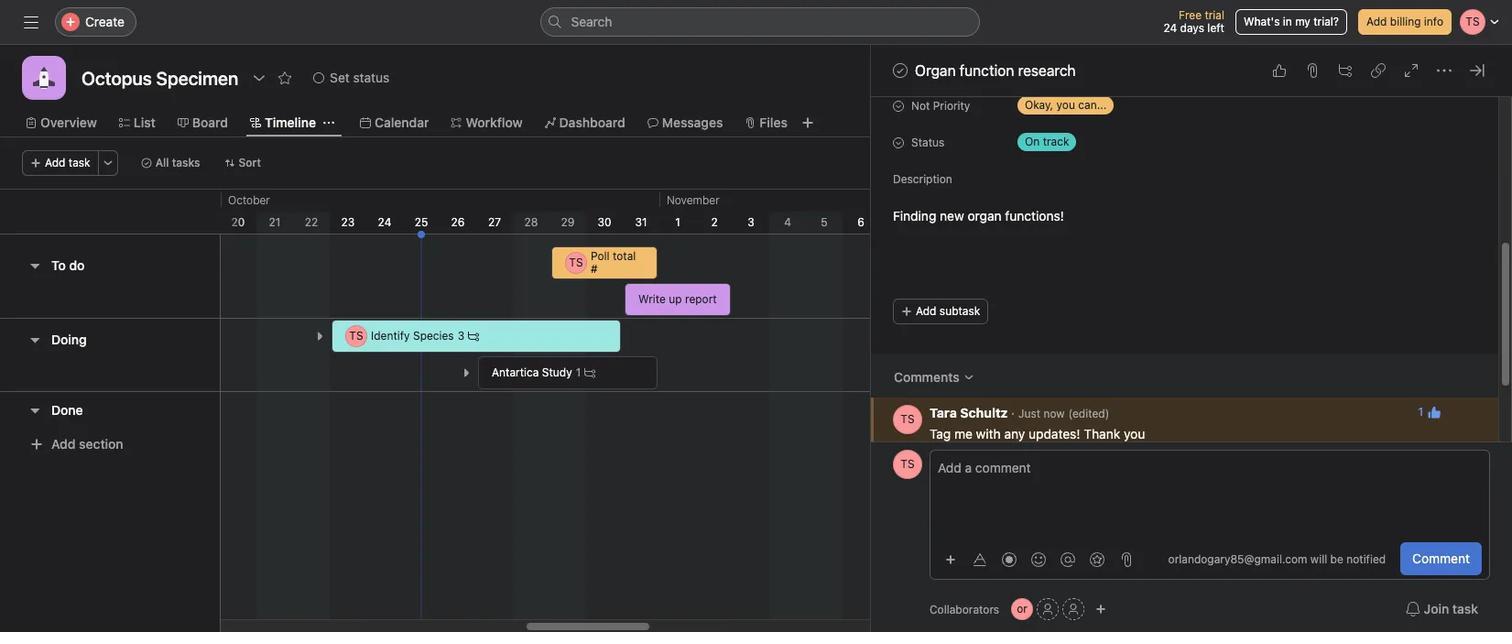 Task type: vqa. For each thing, say whether or not it's contained in the screenshot.
4th Mark complete icon
no



Task type: locate. For each thing, give the bounding box(es) containing it.
updates!
[[1029, 426, 1080, 442]]

1 horizontal spatial task
[[1453, 601, 1478, 616]]

add
[[1367, 15, 1387, 28], [45, 156, 65, 169], [916, 304, 937, 318], [51, 436, 76, 452]]

expand sidebar image
[[24, 15, 38, 29]]

poll total #
[[591, 249, 636, 276]]

overview link
[[26, 113, 97, 133]]

0 vertical spatial task
[[69, 156, 90, 169]]

1 horizontal spatial 24
[[1164, 21, 1177, 35]]

will
[[1311, 552, 1327, 566]]

5
[[821, 215, 828, 229]]

add for add subtask
[[916, 304, 937, 318]]

1 vertical spatial ts button
[[893, 450, 922, 479]]

november
[[667, 193, 720, 207]]

1 vertical spatial 1
[[576, 365, 581, 379]]

task
[[69, 156, 90, 169], [1453, 601, 1478, 616]]

add to starred image
[[278, 71, 292, 85]]

just
[[1019, 407, 1041, 420]]

left
[[1208, 21, 1225, 35]]

add tab image
[[801, 115, 815, 130]]

antartica
[[492, 365, 539, 379]]

schultz
[[960, 405, 1008, 420]]

add subtask
[[916, 304, 980, 318]]

main content containing finding new organ functions!
[[871, 0, 1512, 562]]

ts inside main content
[[901, 412, 915, 426]]

30
[[598, 215, 611, 229]]

1 horizontal spatial 3
[[748, 215, 755, 229]]

formatting image
[[973, 552, 987, 567]]

at mention image
[[1061, 552, 1075, 567]]

0 vertical spatial you
[[1057, 98, 1075, 112]]

0 vertical spatial ts button
[[893, 405, 922, 434]]

any
[[1004, 426, 1025, 442]]

status
[[353, 70, 390, 85]]

rocket image
[[33, 67, 55, 89]]

antartica study
[[492, 365, 572, 379]]

(edited)
[[1069, 407, 1110, 420]]

okay, you can...
[[1025, 98, 1107, 112]]

messages
[[662, 115, 723, 130]]

thank
[[1084, 426, 1120, 442]]

2 vertical spatial 1
[[1418, 405, 1423, 419]]

description
[[893, 172, 953, 186]]

task inside "button"
[[1453, 601, 1478, 616]]

add left subtask
[[916, 304, 937, 318]]

notified
[[1347, 552, 1386, 566]]

21
[[269, 215, 281, 229]]

24 inside free trial 24 days left
[[1164, 21, 1177, 35]]

add down overview link
[[45, 156, 65, 169]]

ts button
[[893, 405, 922, 434], [893, 450, 922, 479]]

6
[[858, 215, 865, 229]]

board
[[192, 115, 228, 130]]

workflow
[[466, 115, 523, 130]]

add for add section
[[51, 436, 76, 452]]

1 vertical spatial 3
[[458, 329, 465, 343]]

all tasks button
[[132, 150, 208, 176]]

organ
[[915, 62, 956, 79]]

0 horizontal spatial task
[[69, 156, 90, 169]]

completed image
[[889, 60, 911, 82]]

24 left 'days'
[[1164, 21, 1177, 35]]

collapse task list for the section done image
[[27, 403, 42, 417]]

1 vertical spatial 24
[[378, 215, 391, 229]]

okay, you can... button
[[1010, 93, 1140, 118]]

add or remove collaborators image
[[1096, 604, 1107, 615]]

0 vertical spatial 24
[[1164, 21, 1177, 35]]

full screen image
[[1404, 63, 1419, 78]]

sort
[[239, 156, 261, 169]]

messages link
[[647, 113, 723, 133]]

0 vertical spatial 1
[[675, 215, 680, 229]]

what's in my trial?
[[1244, 15, 1339, 28]]

26
[[451, 215, 465, 229]]

2 ts button from the top
[[893, 450, 922, 479]]

organ function research dialog
[[871, 0, 1512, 632]]

or button
[[1011, 598, 1033, 620]]

1 button
[[1413, 399, 1447, 425]]

collapse task list for the section to do image
[[27, 258, 42, 273]]

or
[[1017, 602, 1028, 616]]

toolbar inside organ function research dialog
[[938, 545, 1140, 572]]

organ
[[968, 208, 1002, 224]]

add left billing
[[1367, 15, 1387, 28]]

add inside main content
[[916, 304, 937, 318]]

now
[[1044, 407, 1065, 420]]

1
[[675, 215, 680, 229], [576, 365, 581, 379], [1418, 405, 1423, 419]]

trial
[[1205, 8, 1225, 22]]

on track button
[[1010, 129, 1120, 155]]

section
[[79, 436, 123, 452]]

3 left leftcount image
[[458, 329, 465, 343]]

1 vertical spatial you
[[1124, 426, 1145, 442]]

doing
[[51, 332, 87, 347]]

1 horizontal spatial you
[[1124, 426, 1145, 442]]

main content
[[871, 0, 1512, 562]]

4
[[784, 215, 791, 229]]

task inside button
[[69, 156, 90, 169]]

add task button
[[22, 150, 99, 176]]

dashboard
[[559, 115, 625, 130]]

new
[[940, 208, 964, 224]]

show subtasks for task antartica study image
[[461, 367, 472, 378]]

1 vertical spatial task
[[1453, 601, 1478, 616]]

toolbar
[[938, 545, 1140, 572]]

tag me with any updates! thank you
[[930, 426, 1145, 442]]

comment
[[1413, 551, 1470, 566]]

organ function research
[[915, 62, 1076, 79]]

tab actions image
[[323, 117, 334, 128]]

29
[[561, 215, 575, 229]]

ts
[[569, 256, 583, 269], [349, 329, 363, 343], [901, 412, 915, 426], [901, 457, 915, 471]]

on
[[1025, 135, 1040, 148]]

attachments: add a file to this task, organ function research image
[[1305, 63, 1320, 78]]

task right join
[[1453, 601, 1478, 616]]

0 horizontal spatial 24
[[378, 215, 391, 229]]

timeline link
[[250, 113, 316, 133]]

0 vertical spatial 3
[[748, 215, 755, 229]]

set status button
[[305, 65, 398, 91]]

you
[[1057, 98, 1075, 112], [1124, 426, 1145, 442]]

2 horizontal spatial 1
[[1418, 405, 1423, 419]]

add section
[[51, 436, 123, 452]]

you right thank
[[1124, 426, 1145, 442]]

files
[[760, 115, 788, 130]]

copy task link image
[[1371, 63, 1386, 78]]

dashboard link
[[545, 113, 625, 133]]

1 ts button from the top
[[893, 405, 922, 434]]

24
[[1164, 21, 1177, 35], [378, 215, 391, 229]]

tara
[[930, 405, 957, 420]]

more actions for this task image
[[1437, 63, 1452, 78]]

24 right 23
[[378, 215, 391, 229]]

#
[[591, 262, 598, 276]]

None text field
[[77, 61, 243, 94]]

free
[[1179, 8, 1202, 22]]

more actions image
[[102, 158, 113, 169]]

you left can...
[[1057, 98, 1075, 112]]

1 horizontal spatial 1
[[675, 215, 680, 229]]

27
[[488, 215, 501, 229]]

add for add task
[[45, 156, 65, 169]]

close details image
[[1470, 63, 1485, 78]]

3 left 4
[[748, 215, 755, 229]]

0 horizontal spatial you
[[1057, 98, 1075, 112]]

add down done button
[[51, 436, 76, 452]]

add billing info
[[1367, 15, 1444, 28]]

task left more actions image
[[69, 156, 90, 169]]



Task type: describe. For each thing, give the bounding box(es) containing it.
tag
[[930, 426, 951, 442]]

up
[[669, 292, 682, 306]]

0 horizontal spatial 1
[[576, 365, 581, 379]]

status
[[911, 136, 945, 149]]

25
[[415, 215, 428, 229]]

can...
[[1078, 98, 1107, 112]]

show subtasks for task identify species image
[[314, 331, 325, 342]]

add section button
[[22, 428, 131, 461]]

comment button
[[1401, 542, 1482, 575]]

2
[[711, 215, 718, 229]]

all
[[155, 156, 169, 169]]

species
[[413, 329, 454, 343]]

appreciations image
[[1090, 552, 1105, 567]]

trial?
[[1314, 15, 1339, 28]]

add for add billing info
[[1367, 15, 1387, 28]]

list
[[134, 115, 156, 130]]

1 inside november 1
[[675, 215, 680, 229]]

info
[[1424, 15, 1444, 28]]

report
[[685, 292, 717, 306]]

collapse task list for the section doing image
[[27, 333, 42, 347]]

on track
[[1025, 135, 1069, 148]]

join
[[1424, 601, 1449, 616]]

track
[[1043, 135, 1069, 148]]

add subtask button
[[893, 299, 989, 324]]

poll
[[591, 249, 610, 263]]

study
[[542, 365, 572, 379]]

identify species
[[371, 329, 454, 343]]

comments button
[[882, 361, 986, 394]]

0 horizontal spatial 3
[[458, 329, 465, 343]]

billing
[[1390, 15, 1421, 28]]

tara schultz · just now (edited)
[[930, 405, 1110, 420]]

done button
[[51, 393, 83, 426]]

add billing info button
[[1358, 9, 1452, 35]]

insert an object image
[[945, 554, 956, 565]]

what's
[[1244, 15, 1280, 28]]

subtask
[[940, 304, 980, 318]]

emoji image
[[1031, 552, 1046, 567]]

research
[[1018, 62, 1076, 79]]

task for add task
[[69, 156, 90, 169]]

sort button
[[216, 150, 269, 176]]

finding new organ functions!
[[893, 208, 1064, 224]]

search list box
[[540, 7, 980, 37]]

doing button
[[51, 323, 87, 356]]

task for join task
[[1453, 601, 1478, 616]]

attach a file or paste an image image
[[1119, 552, 1134, 567]]

all tasks
[[155, 156, 200, 169]]

november 1
[[667, 193, 720, 229]]

finding
[[893, 208, 936, 224]]

add task
[[45, 156, 90, 169]]

functions!
[[1005, 208, 1064, 224]]

collaborators
[[930, 602, 999, 616]]

28
[[524, 215, 538, 229]]

okay,
[[1025, 98, 1054, 112]]

show options image
[[252, 71, 267, 85]]

31
[[635, 215, 647, 229]]

leftcount image
[[585, 367, 596, 378]]

orlandogary85@gmail.com
[[1168, 552, 1308, 566]]

workflow link
[[451, 113, 523, 133]]

0 likes. click to like this task image
[[1272, 63, 1287, 78]]

to do button
[[51, 249, 85, 282]]

what's in my trial? button
[[1236, 9, 1347, 35]]

set status
[[330, 70, 390, 85]]

tara schultz link
[[930, 405, 1008, 420]]

be
[[1331, 552, 1344, 566]]

leftcount image
[[468, 331, 479, 342]]

tasks
[[172, 156, 200, 169]]

you inside okay, you can... popup button
[[1057, 98, 1075, 112]]

1 inside button
[[1418, 405, 1423, 419]]

to
[[51, 257, 66, 273]]

do
[[69, 257, 85, 273]]

not
[[911, 99, 930, 113]]

Completed checkbox
[[889, 60, 911, 82]]

to do
[[51, 257, 85, 273]]

record a video image
[[1002, 552, 1017, 567]]

days
[[1180, 21, 1205, 35]]

files link
[[745, 113, 788, 133]]

add subtask image
[[1338, 63, 1353, 78]]

overview
[[40, 115, 97, 130]]

search
[[571, 14, 612, 29]]

·
[[1011, 405, 1015, 420]]

with
[[976, 426, 1001, 442]]

total
[[613, 249, 636, 263]]

timeline
[[265, 115, 316, 130]]

priority
[[933, 99, 970, 113]]

in
[[1283, 15, 1292, 28]]

write up report
[[638, 292, 717, 306]]

join task
[[1424, 601, 1478, 616]]

22
[[305, 215, 318, 229]]

create
[[85, 14, 125, 29]]



